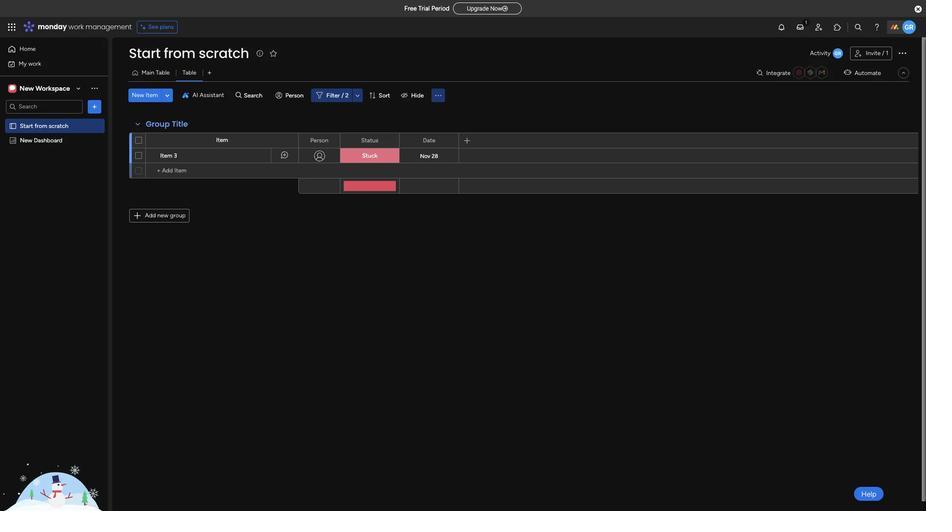 Task type: vqa. For each thing, say whether or not it's contained in the screenshot.
VIEW BUTTON
no



Task type: describe. For each thing, give the bounding box(es) containing it.
my
[[19, 60, 27, 67]]

1 image
[[803, 17, 811, 27]]

help button
[[855, 487, 884, 501]]

group title
[[146, 119, 188, 129]]

item for item
[[216, 137, 228, 144]]

v2 search image
[[236, 91, 242, 100]]

work for my
[[28, 60, 41, 67]]

2
[[346, 92, 349, 99]]

list box containing start from scratch
[[0, 117, 108, 262]]

1 horizontal spatial start
[[129, 44, 161, 63]]

ai logo image
[[183, 92, 189, 99]]

item inside button
[[146, 92, 158, 99]]

nov
[[420, 153, 431, 159]]

add
[[145, 212, 156, 219]]

dapulse rightstroke image
[[503, 6, 508, 12]]

see
[[148, 23, 158, 31]]

/ for 2
[[342, 92, 344, 99]]

person inside 'popup button'
[[286, 92, 304, 99]]

lottie animation image
[[0, 426, 108, 512]]

new for new item
[[132, 92, 144, 99]]

period
[[432, 5, 450, 12]]

person button
[[272, 89, 309, 102]]

status
[[361, 137, 379, 144]]

help
[[862, 490, 877, 499]]

monday work management
[[38, 22, 132, 32]]

management
[[86, 22, 132, 32]]

2 horizontal spatial options image
[[898, 48, 908, 58]]

main
[[142, 69, 154, 76]]

main table
[[142, 69, 170, 76]]

angle down image
[[165, 92, 170, 99]]

/ for 1
[[883, 50, 885, 57]]

activity button
[[807, 47, 847, 60]]

upgrade now
[[467, 5, 503, 12]]

Date field
[[421, 136, 438, 145]]

Start from scratch field
[[127, 44, 251, 63]]

new dashboard
[[20, 137, 62, 144]]

nov 28
[[420, 153, 439, 159]]

my work button
[[5, 57, 91, 71]]

activity
[[811, 50, 831, 57]]

see plans
[[148, 23, 174, 31]]

1 horizontal spatial start from scratch
[[129, 44, 249, 63]]

dapulse integrations image
[[757, 70, 763, 76]]

ai assistant
[[193, 92, 224, 99]]

show board description image
[[255, 49, 265, 58]]

new
[[157, 212, 169, 219]]

free trial period
[[405, 5, 450, 12]]

table button
[[176, 66, 203, 80]]

hide button
[[398, 89, 429, 102]]

new workspace
[[20, 84, 70, 92]]

new item
[[132, 92, 158, 99]]

1 horizontal spatial from
[[164, 44, 196, 63]]

automate
[[855, 69, 882, 77]]

scratch inside list box
[[49, 122, 68, 130]]

select product image
[[8, 23, 16, 31]]

3
[[174, 152, 177, 159]]

upgrade now link
[[453, 2, 522, 14]]

monday
[[38, 22, 67, 32]]

upgrade
[[467, 5, 489, 12]]

Status field
[[359, 136, 381, 145]]

invite / 1 button
[[851, 47, 893, 60]]

+ Add Item text field
[[150, 166, 295, 176]]

public dashboard image
[[9, 136, 17, 144]]

person inside field
[[311, 137, 329, 144]]

1 table from the left
[[156, 69, 170, 76]]

Search in workspace field
[[18, 102, 71, 112]]

now
[[491, 5, 503, 12]]

start from scratch inside list box
[[20, 122, 68, 130]]



Task type: locate. For each thing, give the bounding box(es) containing it.
workspace selection element
[[8, 83, 71, 94]]

1 vertical spatial from
[[35, 122, 47, 130]]

1 horizontal spatial table
[[183, 69, 197, 76]]

1 vertical spatial item
[[216, 137, 228, 144]]

options image right 1
[[898, 48, 908, 58]]

item 3
[[160, 152, 177, 159]]

sort
[[379, 92, 390, 99]]

scratch up the dashboard
[[49, 122, 68, 130]]

1 vertical spatial person
[[311, 137, 329, 144]]

invite members image
[[815, 23, 824, 31]]

Search field
[[242, 89, 267, 101]]

group
[[170, 212, 186, 219]]

1 horizontal spatial item
[[160, 152, 172, 159]]

integrate
[[767, 69, 791, 77]]

greg robinson image
[[903, 20, 917, 34]]

apps image
[[834, 23, 842, 31]]

0 horizontal spatial options image
[[90, 102, 99, 111]]

scratch
[[199, 44, 249, 63], [49, 122, 68, 130]]

new
[[20, 84, 34, 92], [132, 92, 144, 99], [20, 137, 32, 144]]

/ left the 2
[[342, 92, 344, 99]]

start right the public board icon
[[20, 122, 33, 130]]

workspace options image
[[90, 84, 99, 93]]

1 horizontal spatial person
[[311, 137, 329, 144]]

work right monday
[[69, 22, 84, 32]]

filter / 2
[[327, 92, 349, 99]]

1
[[887, 50, 889, 57]]

item
[[146, 92, 158, 99], [216, 137, 228, 144], [160, 152, 172, 159]]

add view image
[[208, 70, 211, 76]]

group
[[146, 119, 170, 129]]

0 horizontal spatial scratch
[[49, 122, 68, 130]]

new down 'main'
[[132, 92, 144, 99]]

2 vertical spatial item
[[160, 152, 172, 159]]

from
[[164, 44, 196, 63], [35, 122, 47, 130]]

invite / 1
[[867, 50, 889, 57]]

new inside "workspace selection" element
[[20, 84, 34, 92]]

0 vertical spatial work
[[69, 22, 84, 32]]

0 vertical spatial person
[[286, 92, 304, 99]]

home
[[20, 45, 36, 53]]

date
[[423, 137, 436, 144]]

/ inside invite / 1 button
[[883, 50, 885, 57]]

1 vertical spatial /
[[342, 92, 344, 99]]

stuck
[[362, 152, 378, 159]]

ai
[[193, 92, 198, 99]]

start from scratch up new dashboard
[[20, 122, 68, 130]]

item left angle down icon
[[146, 92, 158, 99]]

workspace
[[36, 84, 70, 92]]

work
[[69, 22, 84, 32], [28, 60, 41, 67]]

collapse board header image
[[901, 70, 908, 76]]

free
[[405, 5, 417, 12]]

0 horizontal spatial from
[[35, 122, 47, 130]]

menu image
[[434, 91, 443, 100]]

scratch up the add view image
[[199, 44, 249, 63]]

start up 'main'
[[129, 44, 161, 63]]

0 horizontal spatial /
[[342, 92, 344, 99]]

home button
[[5, 42, 91, 56]]

Person field
[[308, 136, 331, 145]]

0 vertical spatial options image
[[898, 48, 908, 58]]

inbox image
[[797, 23, 805, 31]]

2 vertical spatial options image
[[388, 133, 394, 148]]

0 horizontal spatial table
[[156, 69, 170, 76]]

1 workspace image from the left
[[8, 84, 17, 93]]

options image
[[898, 48, 908, 58], [90, 102, 99, 111], [388, 133, 394, 148]]

autopilot image
[[845, 67, 852, 78]]

add new group
[[145, 212, 186, 219]]

1 horizontal spatial work
[[69, 22, 84, 32]]

2 horizontal spatial item
[[216, 137, 228, 144]]

ai assistant button
[[179, 89, 228, 102]]

new item button
[[129, 89, 161, 102]]

from inside list box
[[35, 122, 47, 130]]

0 vertical spatial from
[[164, 44, 196, 63]]

2 table from the left
[[183, 69, 197, 76]]

1 horizontal spatial options image
[[388, 133, 394, 148]]

option
[[0, 118, 108, 120]]

add new group button
[[129, 209, 190, 223]]

invite
[[867, 50, 881, 57]]

Group Title field
[[144, 119, 190, 130]]

start from scratch up table button
[[129, 44, 249, 63]]

1 horizontal spatial /
[[883, 50, 885, 57]]

new down my work
[[20, 84, 34, 92]]

from up new dashboard
[[35, 122, 47, 130]]

0 horizontal spatial start from scratch
[[20, 122, 68, 130]]

workspace image
[[8, 84, 17, 93], [9, 84, 15, 93]]

2 workspace image from the left
[[9, 84, 15, 93]]

main table button
[[129, 66, 176, 80]]

table down start from scratch 'field'
[[183, 69, 197, 76]]

work right 'my'
[[28, 60, 41, 67]]

plans
[[160, 23, 174, 31]]

item left 3
[[160, 152, 172, 159]]

1 vertical spatial options image
[[90, 102, 99, 111]]

0 horizontal spatial start
[[20, 122, 33, 130]]

sort button
[[365, 89, 395, 102]]

add to favorites image
[[270, 49, 278, 57]]

help image
[[873, 23, 882, 31]]

trial
[[419, 5, 430, 12]]

0 vertical spatial start
[[129, 44, 161, 63]]

hide
[[412, 92, 424, 99]]

list box
[[0, 117, 108, 262]]

28
[[432, 153, 439, 159]]

start from scratch
[[129, 44, 249, 63], [20, 122, 68, 130]]

1 vertical spatial start
[[20, 122, 33, 130]]

0 vertical spatial /
[[883, 50, 885, 57]]

work for monday
[[69, 22, 84, 32]]

options image right status field at the top
[[388, 133, 394, 148]]

dapulse close image
[[915, 5, 923, 14]]

0 horizontal spatial work
[[28, 60, 41, 67]]

dashboard
[[34, 137, 62, 144]]

start
[[129, 44, 161, 63], [20, 122, 33, 130]]

0 horizontal spatial item
[[146, 92, 158, 99]]

0 horizontal spatial person
[[286, 92, 304, 99]]

lottie animation element
[[0, 426, 108, 512]]

search everything image
[[855, 23, 863, 31]]

start inside list box
[[20, 122, 33, 130]]

item for item 3
[[160, 152, 172, 159]]

0 vertical spatial item
[[146, 92, 158, 99]]

new for new workspace
[[20, 84, 34, 92]]

notifications image
[[778, 23, 786, 31]]

see plans button
[[137, 21, 178, 34]]

my work
[[19, 60, 41, 67]]

new for new dashboard
[[20, 137, 32, 144]]

table right 'main'
[[156, 69, 170, 76]]

new right public dashboard image at the left top
[[20, 137, 32, 144]]

person
[[286, 92, 304, 99], [311, 137, 329, 144]]

work inside button
[[28, 60, 41, 67]]

title
[[172, 119, 188, 129]]

0 vertical spatial start from scratch
[[129, 44, 249, 63]]

0 vertical spatial scratch
[[199, 44, 249, 63]]

filter
[[327, 92, 340, 99]]

from up table button
[[164, 44, 196, 63]]

1 vertical spatial work
[[28, 60, 41, 67]]

new inside list box
[[20, 137, 32, 144]]

1 vertical spatial start from scratch
[[20, 122, 68, 130]]

assistant
[[200, 92, 224, 99]]

/
[[883, 50, 885, 57], [342, 92, 344, 99]]

new workspace button
[[6, 81, 84, 96]]

table
[[156, 69, 170, 76], [183, 69, 197, 76]]

arrow down image
[[353, 90, 363, 101]]

public board image
[[9, 122, 17, 130]]

1 horizontal spatial scratch
[[199, 44, 249, 63]]

/ left 1
[[883, 50, 885, 57]]

1 vertical spatial scratch
[[49, 122, 68, 130]]

item up + add item "text box"
[[216, 137, 228, 144]]

options image down workspace options image
[[90, 102, 99, 111]]



